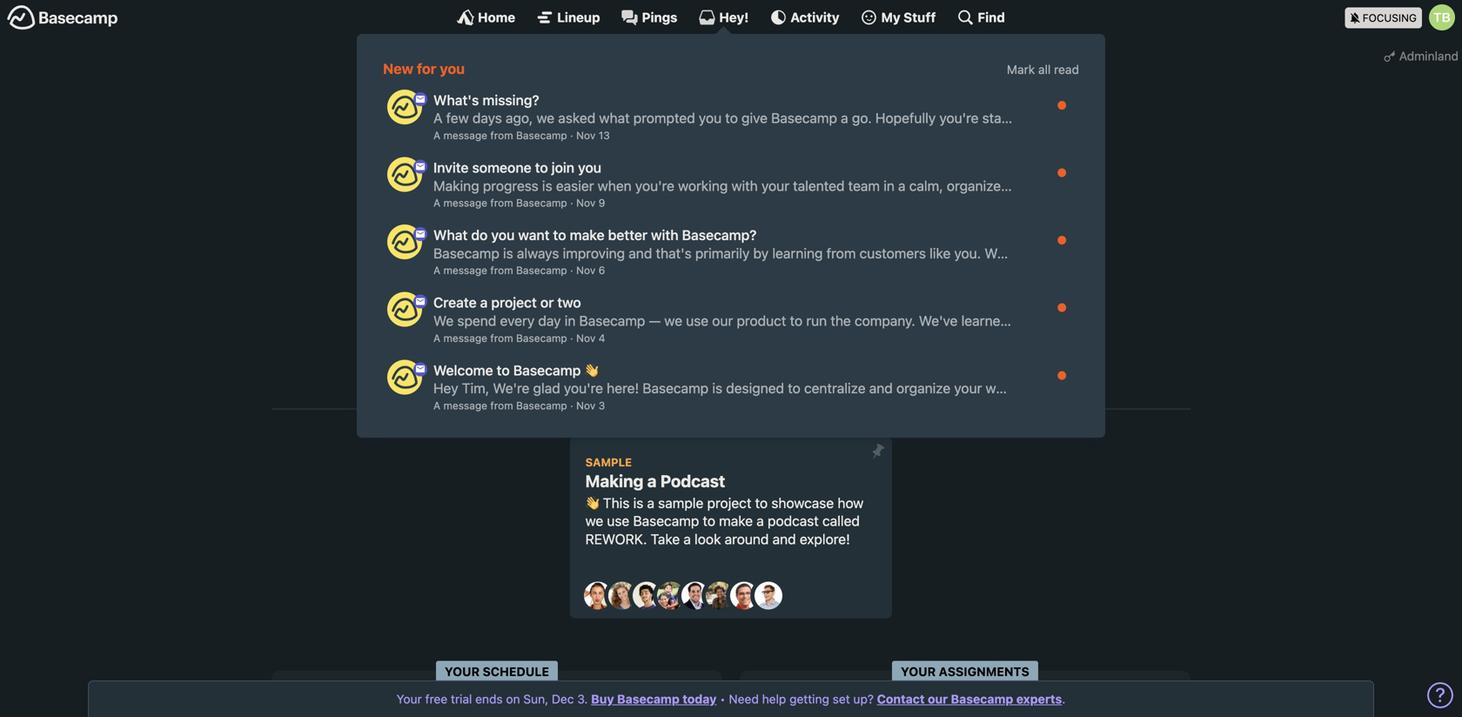 Task type: describe. For each thing, give the bounding box(es) containing it.
nov for you
[[576, 197, 596, 209]]

basecamp inside sample making a podcast 👋 this is a sample project to showcase how we use basecamp to make a podcast called rework. take a look around and explore!
[[633, 513, 699, 529]]

basecamp down welcome to basecamp 👋
[[516, 399, 567, 412]]

create
[[434, 294, 477, 311]]

nov 3 element
[[576, 399, 605, 412]]

what's missing?
[[434, 92, 539, 108]]

main element
[[0, 0, 1463, 438]]

a left look in the left of the page
[[684, 531, 691, 548]]

nov 6 element
[[576, 264, 605, 277]]

your assignments
[[901, 665, 1030, 679]]

a up "around"
[[757, 513, 764, 529]]

need
[[729, 692, 759, 706]]

basecamp up join at the top left of the page
[[516, 129, 567, 141]]

free
[[425, 692, 448, 706]]

home
[[478, 10, 516, 25]]

find button
[[957, 9, 1005, 26]]

your for your schedule
[[445, 665, 480, 679]]

up
[[495, 221, 511, 238]]

a message from basecamp nov 9
[[434, 197, 605, 209]]

set
[[833, 692, 850, 706]]

project inside main element
[[491, 294, 537, 311]]

someone
[[472, 159, 532, 176]]

nov 4 element
[[576, 332, 605, 344]]

a for welcome to basecamp 👋
[[434, 399, 441, 412]]

missing?
[[483, 92, 539, 108]]

welcome to basecamp 👋
[[434, 362, 598, 378]]

3
[[599, 399, 605, 412]]

this
[[603, 495, 630, 511]]

3.
[[577, 692, 588, 706]]

basecamp image for invite someone to join you
[[387, 157, 422, 192]]

jennifer young image
[[657, 582, 685, 610]]

basecamp image for what do you want to make better with basecamp?
[[387, 225, 422, 259]]

invite people
[[770, 100, 850, 117]]

find
[[978, 10, 1005, 25]]

focusing
[[1363, 12, 1417, 24]]

pings
[[642, 10, 678, 25]]

my stuff
[[882, 10, 936, 25]]

pinned
[[513, 141, 552, 155]]

better
[[608, 227, 648, 243]]

today
[[683, 692, 717, 706]]

from for you
[[490, 264, 513, 277]]

invite someone to join you
[[434, 159, 602, 176]]

a message from basecamp nov 3
[[434, 399, 605, 412]]

a for what do you want to make better with basecamp?
[[434, 264, 441, 277]]

explore!
[[800, 531, 850, 548]]

your schedule
[[445, 665, 549, 679]]

nov for two
[[576, 332, 596, 344]]

or
[[541, 294, 554, 311]]

onboarding image for invite someone to join you
[[414, 160, 427, 174]]

9
[[599, 197, 605, 209]]

a right "create"
[[480, 294, 488, 311]]

sample
[[658, 495, 704, 511]]

sun,
[[524, 692, 549, 706]]

1 from from the top
[[490, 129, 513, 141]]

message for what's
[[444, 129, 488, 141]]

showcase
[[772, 495, 834, 511]]

message for invite
[[444, 197, 488, 209]]

a right making
[[648, 472, 657, 491]]

nov for to
[[576, 264, 596, 277]]

look
[[695, 531, 721, 548]]

4
[[599, 332, 605, 344]]

take
[[651, 531, 680, 548]]

everything
[[604, 221, 670, 238]]

basecamp image for create a project or two
[[387, 292, 422, 327]]

cheryl walters image
[[609, 582, 636, 610]]

basecamp down or
[[516, 332, 567, 344]]

from for basecamp
[[490, 399, 513, 412]]

what's
[[434, 92, 479, 108]]

&
[[555, 141, 563, 155]]

assignments
[[939, 665, 1030, 679]]

making
[[586, 472, 644, 491]]

message for create
[[444, 332, 488, 344]]

quickly
[[420, 221, 467, 238]]

a for invite someone to join you
[[434, 197, 441, 209]]

adminland
[[1400, 49, 1459, 63]]

stuff
[[904, 10, 936, 25]]

to left join at the top left of the page
[[535, 159, 548, 176]]

focusing button
[[1346, 0, 1463, 34]]

lineup
[[557, 10, 600, 25]]

basecamp down quickly get up to speed with everything basecamp
[[516, 264, 567, 277]]

we
[[586, 513, 603, 529]]

mark all read
[[1007, 62, 1080, 77]]

make inside main element
[[570, 227, 605, 243]]

sample
[[586, 456, 632, 469]]

your for your assignments
[[901, 665, 936, 679]]

what
[[434, 227, 468, 243]]

read
[[1054, 62, 1080, 77]]

invite for invite someone to join you
[[434, 159, 469, 176]]

dec
[[552, 692, 574, 706]]

6
[[599, 264, 605, 277]]

projects
[[606, 141, 652, 155]]

invite people link
[[755, 90, 865, 127]]

nov 13 element
[[576, 129, 610, 141]]

from for to
[[490, 197, 513, 209]]

home link
[[457, 9, 516, 26]]

onboarding image for what's missing?
[[414, 92, 427, 106]]

experts
[[1017, 692, 1062, 706]]

below
[[655, 141, 688, 155]]

message for welcome
[[444, 399, 488, 412]]

contact our basecamp experts link
[[877, 692, 1062, 706]]

a right is
[[647, 495, 655, 511]]

ends
[[475, 692, 503, 706]]

people
[[807, 100, 850, 117]]

speed
[[531, 221, 570, 238]]

do
[[471, 227, 488, 243]]

annie bryan image
[[584, 582, 612, 610]]

basecamp image for welcome to basecamp 👋
[[387, 360, 422, 395]]

up?
[[854, 692, 874, 706]]

contact
[[877, 692, 925, 706]]

schedule
[[483, 665, 549, 679]]

sample making a podcast 👋 this is a sample project to showcase how we use basecamp to make a podcast called rework. take a look around and explore!
[[586, 456, 864, 548]]

podcast
[[768, 513, 819, 529]]

activity link
[[770, 9, 840, 26]]

two
[[558, 294, 581, 311]]

create a project or two
[[434, 294, 581, 311]]



Task type: locate. For each thing, give the bounding box(es) containing it.
1 a from the top
[[434, 129, 441, 141]]

with inside quickly get up to speed with everything basecamp
[[574, 221, 600, 238]]

0 horizontal spatial you
[[440, 60, 465, 77]]

message down welcome
[[444, 399, 488, 412]]

trial
[[451, 692, 472, 706]]

onboarding image left "create"
[[414, 295, 427, 309]]

use
[[607, 513, 630, 529]]

tim burton image inside focusing popup button
[[1430, 4, 1456, 30]]

make a new project
[[612, 100, 735, 117]]

podcast
[[661, 472, 725, 491]]

a for create a project or two
[[434, 332, 441, 344]]

onboarding image down new for you
[[414, 92, 427, 106]]

1 horizontal spatial make
[[719, 513, 753, 529]]

to up 'podcast'
[[755, 495, 768, 511]]

hey! button
[[699, 9, 749, 26]]

is
[[633, 495, 644, 511]]

👋 inside sample making a podcast 👋 this is a sample project to showcase how we use basecamp to make a podcast called rework. take a look around and explore!
[[586, 495, 599, 511]]

nov left the "6"
[[576, 264, 596, 277]]

from for project
[[490, 332, 513, 344]]

3 onboarding image from the top
[[414, 295, 427, 309]]

1 basecamp image from the top
[[387, 225, 422, 259]]

2 vertical spatial project
[[707, 495, 752, 511]]

4 a from the top
[[434, 332, 441, 344]]

invite left people
[[770, 100, 804, 117]]

basecamp down assignments
[[951, 692, 1014, 706]]

0 vertical spatial tim burton image
[[1430, 4, 1456, 30]]

message up "create"
[[444, 264, 488, 277]]

3 message from the top
[[444, 264, 488, 277]]

a for what's missing?
[[434, 129, 441, 141]]

quickly get up to speed with everything basecamp
[[420, 221, 670, 256]]

activity
[[791, 10, 840, 25]]

a up "create"
[[434, 264, 441, 277]]

jared davis image
[[633, 582, 661, 610]]

a down welcome
[[434, 399, 441, 412]]

pinned & recent projects below ·
[[513, 141, 698, 155]]

to right up
[[515, 221, 527, 238]]

all
[[1039, 62, 1051, 77]]

from up up
[[490, 197, 513, 209]]

0 vertical spatial invite
[[770, 100, 804, 117]]

want
[[518, 227, 550, 243]]

basecamp down the a message from basecamp nov 4
[[513, 362, 581, 378]]

with down nov 9 element
[[574, 221, 600, 238]]

0 horizontal spatial invite
[[434, 159, 469, 176]]

0 vertical spatial make
[[570, 227, 605, 243]]

a message from basecamp nov 13
[[434, 129, 610, 141]]

you for do
[[491, 227, 515, 243]]

2 onboarding image from the top
[[414, 160, 427, 174]]

👋
[[585, 362, 598, 378], [586, 495, 599, 511]]

invite for invite people
[[770, 100, 804, 117]]

your free trial ends on sun, dec  3. buy basecamp today • need help getting set up? contact our basecamp experts .
[[397, 692, 1066, 706]]

onboarding image
[[414, 227, 427, 241]]

nov left 13
[[576, 129, 596, 141]]

make
[[570, 227, 605, 243], [719, 513, 753, 529]]

you right get
[[491, 227, 515, 243]]

message up get
[[444, 197, 488, 209]]

mark
[[1007, 62, 1035, 77]]

0 vertical spatial basecamp image
[[387, 225, 422, 259]]

.
[[1062, 692, 1066, 706]]

my
[[882, 10, 901, 25]]

project down a message from basecamp nov 6 at the left of the page
[[491, 294, 537, 311]]

basecamp right buy
[[617, 692, 680, 706]]

a inside 'link'
[[650, 100, 657, 117]]

tim burton image for focusing
[[1430, 4, 1456, 30]]

1 horizontal spatial your
[[445, 665, 480, 679]]

buy
[[591, 692, 614, 706]]

basecamp image
[[387, 90, 422, 124], [387, 157, 422, 192]]

0 vertical spatial you
[[440, 60, 465, 77]]

2 horizontal spatial you
[[578, 159, 602, 176]]

2 basecamp image from the top
[[387, 157, 422, 192]]

make down nov 9 element
[[570, 227, 605, 243]]

with
[[574, 221, 600, 238], [651, 227, 679, 243]]

5 message from the top
[[444, 399, 488, 412]]

mark all read button
[[1007, 61, 1080, 79]]

you for for
[[440, 60, 465, 77]]

tim burton image
[[1430, 4, 1456, 30], [419, 327, 447, 354]]

make inside sample making a podcast 👋 this is a sample project to showcase how we use basecamp to make a podcast called rework. take a look around and explore!
[[719, 513, 753, 529]]

project inside sample making a podcast 👋 this is a sample project to showcase how we use basecamp to make a podcast called rework. take a look around and explore!
[[707, 495, 752, 511]]

your left free
[[397, 692, 422, 706]]

with right better in the top of the page
[[651, 227, 679, 243]]

josh fiske image
[[682, 582, 710, 610]]

5 from from the top
[[490, 399, 513, 412]]

5 nov from the top
[[576, 399, 596, 412]]

from down welcome to basecamp 👋
[[490, 399, 513, 412]]

to down the a message from basecamp nov 4
[[497, 362, 510, 378]]

you down recent
[[578, 159, 602, 176]]

basecamp image left what
[[387, 225, 422, 259]]

your up trial
[[445, 665, 480, 679]]

1 vertical spatial invite
[[434, 159, 469, 176]]

new
[[383, 60, 414, 77]]

4 from from the top
[[490, 332, 513, 344]]

to inside quickly get up to speed with everything basecamp
[[515, 221, 527, 238]]

around
[[725, 531, 769, 548]]

2 nov from the top
[[576, 197, 596, 209]]

1 basecamp image from the top
[[387, 90, 422, 124]]

make
[[612, 100, 646, 117]]

my stuff button
[[861, 9, 936, 26]]

4 message from the top
[[444, 332, 488, 344]]

nicole katz image
[[706, 582, 734, 610]]

basecamp image left "create"
[[387, 292, 422, 327]]

onboarding image for create a project or two
[[414, 295, 427, 309]]

5 a from the top
[[434, 399, 441, 412]]

a message from basecamp nov 4
[[434, 332, 605, 344]]

1 horizontal spatial tim burton image
[[1430, 4, 1456, 30]]

basecamp image
[[387, 225, 422, 259], [387, 292, 422, 327], [387, 360, 422, 395]]

👋 up we
[[586, 495, 599, 511]]

onboarding image left welcome
[[414, 362, 427, 376]]

1 vertical spatial project
[[491, 294, 537, 311]]

rework.
[[586, 531, 647, 548]]

👋 down the nov 4 element
[[585, 362, 598, 378]]

1 vertical spatial make
[[719, 513, 753, 529]]

invite left someone
[[434, 159, 469, 176]]

3 from from the top
[[490, 264, 513, 277]]

message down what's
[[444, 129, 488, 141]]

a message from basecamp nov 6
[[434, 264, 605, 277]]

from up 'create a project or two'
[[490, 264, 513, 277]]

switch accounts image
[[7, 4, 118, 31]]

👋 inside main element
[[585, 362, 598, 378]]

1 onboarding image from the top
[[414, 92, 427, 106]]

recent
[[567, 141, 603, 155]]

tim burton image for quickly get up to speed with everything basecamp
[[419, 327, 447, 354]]

·
[[692, 141, 695, 155]]

0 vertical spatial project
[[691, 100, 735, 117]]

on
[[506, 692, 520, 706]]

basecamp inside quickly get up to speed with everything basecamp
[[420, 239, 486, 256]]

and
[[773, 531, 796, 548]]

basecamp image up onboarding icon
[[387, 157, 422, 192]]

hey!
[[719, 10, 749, 25]]

0 horizontal spatial tim burton image
[[419, 327, 447, 354]]

to right want
[[553, 227, 566, 243]]

project inside make a new project 'link'
[[691, 100, 735, 117]]

project right new
[[691, 100, 735, 117]]

3 nov from the top
[[576, 264, 596, 277]]

nov left the 4 on the left of page
[[576, 332, 596, 344]]

onboarding image for welcome to basecamp 👋
[[414, 362, 427, 376]]

2 vertical spatial basecamp image
[[387, 360, 422, 395]]

1 vertical spatial tim burton image
[[419, 327, 447, 354]]

from up welcome to basecamp 👋
[[490, 332, 513, 344]]

13
[[599, 129, 610, 141]]

1 horizontal spatial invite
[[770, 100, 804, 117]]

victor cooper image
[[755, 582, 783, 610]]

1 vertical spatial basecamp image
[[387, 157, 422, 192]]

project
[[691, 100, 735, 117], [491, 294, 537, 311], [707, 495, 752, 511]]

a left new
[[650, 100, 657, 117]]

a
[[650, 100, 657, 117], [480, 294, 488, 311], [648, 472, 657, 491], [647, 495, 655, 511], [757, 513, 764, 529], [684, 531, 691, 548]]

basecamp up take
[[633, 513, 699, 529]]

2 vertical spatial you
[[491, 227, 515, 243]]

new
[[661, 100, 687, 117]]

tim burton image up adminland
[[1430, 4, 1456, 30]]

to up look in the left of the page
[[703, 513, 716, 529]]

nov left 3
[[576, 399, 596, 412]]

nov
[[576, 129, 596, 141], [576, 197, 596, 209], [576, 264, 596, 277], [576, 332, 596, 344], [576, 399, 596, 412]]

1 horizontal spatial with
[[651, 227, 679, 243]]

0 vertical spatial basecamp image
[[387, 90, 422, 124]]

0 vertical spatial 👋
[[585, 362, 598, 378]]

invite inside main element
[[434, 159, 469, 176]]

basecamp down the quickly
[[420, 239, 486, 256]]

our
[[928, 692, 948, 706]]

from up someone
[[490, 129, 513, 141]]

tim burton image inside the quickly get up to speed with everything basecamp link
[[419, 327, 447, 354]]

basecamp up the speed
[[516, 197, 567, 209]]

welcome
[[434, 362, 493, 378]]

a
[[434, 129, 441, 141], [434, 197, 441, 209], [434, 264, 441, 277], [434, 332, 441, 344], [434, 399, 441, 412]]

0 horizontal spatial with
[[574, 221, 600, 238]]

make up "around"
[[719, 513, 753, 529]]

4 nov from the top
[[576, 332, 596, 344]]

with inside main element
[[651, 227, 679, 243]]

a up the quickly
[[434, 197, 441, 209]]

1 vertical spatial you
[[578, 159, 602, 176]]

invite
[[770, 100, 804, 117], [434, 159, 469, 176]]

buy basecamp today link
[[591, 692, 717, 706]]

onboarding image
[[414, 92, 427, 106], [414, 160, 427, 174], [414, 295, 427, 309], [414, 362, 427, 376]]

None submit
[[865, 437, 892, 465]]

2 basecamp image from the top
[[387, 292, 422, 327]]

2 a from the top
[[434, 197, 441, 209]]

you
[[440, 60, 465, 77], [578, 159, 602, 176], [491, 227, 515, 243]]

your up contact
[[901, 665, 936, 679]]

project up "around"
[[707, 495, 752, 511]]

3 a from the top
[[434, 264, 441, 277]]

what do you want to make better with basecamp?
[[434, 227, 757, 243]]

steve marsh image
[[730, 582, 758, 610]]

a down what's
[[434, 129, 441, 141]]

get
[[471, 221, 491, 238]]

2 from from the top
[[490, 197, 513, 209]]

basecamp image left welcome
[[387, 360, 422, 395]]

3 basecamp image from the top
[[387, 360, 422, 395]]

for
[[417, 60, 437, 77]]

1 vertical spatial 👋
[[586, 495, 599, 511]]

help
[[762, 692, 786, 706]]

nov left 9
[[576, 197, 596, 209]]

your
[[445, 665, 480, 679], [901, 665, 936, 679], [397, 692, 422, 706]]

1 vertical spatial basecamp image
[[387, 292, 422, 327]]

1 message from the top
[[444, 129, 488, 141]]

a down "create"
[[434, 332, 441, 344]]

new for you
[[383, 60, 465, 77]]

adminland link
[[1381, 44, 1463, 69]]

pings button
[[621, 9, 678, 26]]

2 horizontal spatial your
[[901, 665, 936, 679]]

1 horizontal spatial you
[[491, 227, 515, 243]]

1 nov from the top
[[576, 129, 596, 141]]

nov 9 element
[[576, 197, 605, 209]]

0 horizontal spatial your
[[397, 692, 422, 706]]

how
[[838, 495, 864, 511]]

you right for
[[440, 60, 465, 77]]

2 message from the top
[[444, 197, 488, 209]]

message up welcome
[[444, 332, 488, 344]]

basecamp image for what's missing?
[[387, 90, 422, 124]]

4 onboarding image from the top
[[414, 362, 427, 376]]

onboarding image up the quickly
[[414, 160, 427, 174]]

getting
[[790, 692, 830, 706]]

tim burton image up welcome
[[419, 327, 447, 354]]

0 horizontal spatial make
[[570, 227, 605, 243]]

called
[[823, 513, 860, 529]]

message for what
[[444, 264, 488, 277]]

basecamp image down "new"
[[387, 90, 422, 124]]



Task type: vqa. For each thing, say whether or not it's contained in the screenshot.
who corresponding to Virtual Pet game
no



